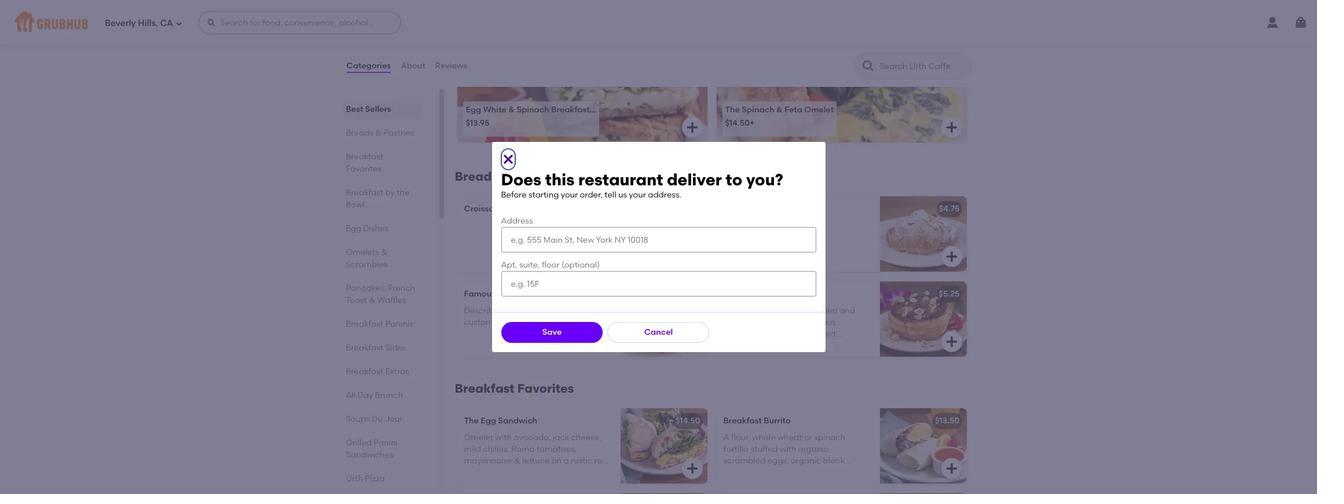 Task type: describe. For each thing, give the bounding box(es) containing it.
critics
[[525, 317, 548, 327]]

nutella® inside buttery croissant dough ﬁlled and rolled with rich pastry cream, nutella® spread and toasted hazelnuts. baked to a golden brown and dipped in hazelnut ganache.
[[724, 329, 757, 339]]

sandwich
[[498, 416, 538, 426]]

floor
[[542, 260, 560, 270]]

categories button
[[346, 45, 392, 87]]

to inside does this restaurant deliver to you? before starting your order, tell us your address.
[[726, 170, 743, 189]]

a inside buttery croissant dough ﬁlled and rolled with rich pastry cream, nutella® spread and toasted hazelnuts. baked to a golden brown and dipped in hazelnut ganache.
[[802, 341, 807, 351]]

breakfast extras tab
[[346, 366, 419, 378]]

e,g. 555 Main St, New York NY 10018 search field
[[501, 227, 817, 253]]

cream,
[[810, 317, 838, 327]]

breakfast extras
[[346, 367, 410, 377]]

tomatoes,
[[537, 444, 577, 454]]

all
[[346, 390, 356, 400]]

burrito
[[764, 416, 791, 426]]

reviews
[[435, 61, 468, 71]]

egg for egg white & spinach breakfast... $13.95
[[466, 105, 482, 115]]

breakfast burrito image
[[880, 409, 967, 484]]

hazelnut
[[780, 353, 814, 363]]

hazelnuts.
[[724, 341, 763, 351]]

& inside 'omelets & scrambles'
[[381, 247, 387, 257]]

us
[[619, 190, 627, 200]]

egg white & spinach breakfast... $13.95
[[466, 105, 597, 128]]

dipped
[[741, 353, 770, 363]]

& inside egg white & spinach breakfast... $13.95
[[509, 105, 515, 115]]

grilled panini sandwiches
[[346, 438, 398, 460]]

croissant - butter image
[[621, 197, 708, 272]]

1 horizontal spatial breads
[[455, 169, 498, 184]]

the for the egg sandwich
[[464, 416, 479, 426]]

soups du jour
[[346, 414, 403, 424]]

apt, suite, floor (optional)
[[501, 260, 600, 270]]

bowl
[[346, 200, 365, 210]]

spinach inside egg white & spinach breakfast... $13.95
[[517, 105, 550, 115]]

roma
[[512, 444, 535, 454]]

waffles
[[377, 295, 407, 305]]

nutella® girella buns
[[724, 289, 807, 299]]

main navigation navigation
[[0, 0, 1318, 45]]

breads & pastries inside tab
[[346, 128, 415, 138]]

a inside omelet with avocado, jack cheese, mild chilies, roma tomatoes, mayonnaise & lettuce on a rustic roll. served with mixed greens salad upon request.
[[564, 456, 569, 466]]

breakfast for breakfast by the bowl tab
[[346, 188, 384, 198]]

cancel
[[645, 327, 673, 337]]

omelet inside omelet with avocado, jack cheese, mild chilies, roma tomatoes, mayonnaise & lettuce on a rustic roll. served with mixed greens salad upon request.
[[464, 433, 494, 442]]

and inside 'described as "addictive" by customers and critics alike.'
[[507, 317, 523, 327]]

and right ﬁlled
[[840, 306, 856, 315]]

extras
[[385, 367, 410, 377]]

save button
[[501, 322, 603, 343]]

roll.
[[595, 456, 609, 466]]

described as "addictive" by customers and critics alike.
[[464, 306, 573, 327]]

egg for egg dishes
[[346, 224, 361, 233]]

$5.95
[[680, 289, 701, 299]]

girella
[[759, 289, 786, 299]]

breakfast sides
[[346, 343, 406, 353]]

save
[[543, 327, 562, 337]]

& up the before
[[501, 169, 511, 184]]

most
[[455, 53, 474, 63]]

Search Urth Caffe search field
[[879, 61, 968, 72]]

rich
[[766, 317, 781, 327]]

grubhub
[[521, 53, 556, 63]]

croissant
[[464, 204, 503, 214]]

best sellers
[[346, 104, 391, 114]]

egg dishes
[[346, 224, 389, 233]]

urth pizza tab
[[346, 473, 419, 485]]

spread
[[758, 329, 786, 339]]

breakfast burrito
[[724, 416, 791, 426]]

cancel button
[[608, 322, 710, 343]]

customers
[[464, 317, 505, 327]]

breakfast paninis tab
[[346, 318, 419, 330]]

butter
[[510, 204, 534, 214]]

pancakes,
[[346, 283, 386, 293]]

all day brunch tab
[[346, 389, 419, 401]]

1 vertical spatial breads & pastries
[[455, 169, 563, 184]]

"addictive"
[[517, 306, 561, 315]]

beverly
[[105, 18, 136, 28]]

to inside buttery croissant dough ﬁlled and rolled with rich pastry cream, nutella® spread and toasted hazelnuts. baked to a golden brown and dipped in hazelnut ganache.
[[792, 341, 800, 351]]

du
[[372, 414, 383, 424]]

by inside 'described as "addictive" by customers and critics alike.'
[[563, 306, 573, 315]]

restaurant
[[579, 170, 663, 189]]

brunch
[[375, 390, 403, 400]]

egg dishes tab
[[346, 222, 419, 235]]

address
[[501, 216, 533, 226]]

e,g. 15F search field
[[501, 271, 817, 297]]

best for best sellers most ordered on grubhub
[[455, 37, 482, 52]]

1 vertical spatial $14.50
[[676, 416, 701, 426]]

baked
[[765, 341, 790, 351]]

grilled panini sandwiches tab
[[346, 437, 419, 461]]

pizza
[[365, 474, 385, 484]]

croissant - almond image
[[880, 197, 967, 272]]

ordered
[[476, 53, 507, 63]]

tell
[[605, 190, 617, 200]]

1 vertical spatial breakfast favorites
[[455, 381, 574, 396]]

omelets & scrambles
[[346, 247, 388, 269]]

breads inside breads & pastries tab
[[346, 128, 374, 138]]

the
[[397, 188, 410, 198]]

and down pastry
[[788, 329, 804, 339]]

paninis
[[385, 319, 414, 329]]

served
[[464, 468, 491, 478]]

the spinach & feta omelet $14.50 +
[[726, 105, 834, 128]]

brown
[[839, 341, 863, 351]]

breakfast left the 'burrito'
[[724, 416, 762, 426]]

cheese,
[[571, 433, 602, 442]]

famous pecan sticky buns image
[[621, 282, 708, 357]]

suite,
[[520, 260, 540, 270]]

svg image for nutella® girella buns
[[945, 335, 959, 349]]

breakfast for breakfast extras tab
[[346, 367, 384, 377]]

breakfast by the bowl tab
[[346, 187, 419, 211]]

nutella® girella buns image
[[880, 282, 967, 357]]

on inside best sellers most ordered on grubhub
[[509, 53, 519, 63]]

breakfast favorites tab
[[346, 151, 419, 175]]

$4.75 button
[[717, 197, 967, 272]]

search icon image
[[862, 59, 876, 73]]

categories
[[347, 61, 391, 71]]

reviews button
[[435, 45, 468, 87]]

$13.95
[[466, 118, 490, 128]]

deliver
[[667, 170, 722, 189]]

2 vertical spatial egg
[[481, 416, 496, 426]]

salad
[[566, 468, 588, 478]]

does
[[501, 170, 542, 189]]

svg image for famous pecan sticky buns
[[686, 335, 699, 349]]

lettuce
[[522, 456, 550, 466]]

breakfast for breakfast paninis tab at the bottom of page
[[346, 319, 384, 329]]

you?
[[747, 170, 784, 189]]

alike.
[[550, 317, 571, 327]]

& down best sellers tab
[[376, 128, 382, 138]]



Task type: vqa. For each thing, say whether or not it's contained in the screenshot.
the left Avenue
no



Task type: locate. For each thing, give the bounding box(es) containing it.
by left the
[[385, 188, 395, 198]]

by up alike.
[[563, 306, 573, 315]]

svg image down the $5.25
[[945, 335, 959, 349]]

0 vertical spatial $14.50
[[726, 118, 750, 128]]

breakfast
[[346, 152, 384, 162], [346, 188, 384, 198], [346, 319, 384, 329], [346, 343, 384, 353], [346, 367, 384, 377], [455, 381, 515, 396], [724, 416, 762, 426]]

spinach up +
[[742, 105, 775, 115]]

breads up croissant
[[455, 169, 498, 184]]

best up breads & pastries tab
[[346, 104, 363, 114]]

0 horizontal spatial your
[[561, 190, 578, 200]]

mild
[[464, 444, 481, 454]]

0 horizontal spatial to
[[726, 170, 743, 189]]

with
[[748, 317, 764, 327], [496, 433, 512, 442], [493, 468, 510, 478]]

on inside omelet with avocado, jack cheese, mild chilies, roma tomatoes, mayonnaise & lettuce on a rustic roll. served with mixed greens salad upon request.
[[552, 456, 562, 466]]

best for best sellers
[[346, 104, 363, 114]]

1 spinach from the left
[[517, 105, 550, 115]]

favorites
[[346, 164, 382, 174], [518, 381, 574, 396]]

on
[[509, 53, 519, 63], [552, 456, 562, 466]]

breakfast inside breakfast by the bowl
[[346, 188, 384, 198]]

egg left dishes
[[346, 224, 361, 233]]

0 vertical spatial favorites
[[346, 164, 382, 174]]

feta
[[785, 105, 803, 115]]

+
[[750, 118, 755, 128]]

& left feta
[[777, 105, 783, 115]]

0 vertical spatial egg
[[466, 105, 482, 115]]

1 horizontal spatial favorites
[[518, 381, 574, 396]]

breakfast down breads & pastries tab
[[346, 152, 384, 162]]

0 horizontal spatial sellers
[[365, 104, 391, 114]]

1 your from the left
[[561, 190, 578, 200]]

0 horizontal spatial best
[[346, 104, 363, 114]]

& down roma
[[514, 456, 521, 466]]

breakfast favorites
[[346, 152, 384, 174], [455, 381, 574, 396]]

mixed
[[512, 468, 536, 478]]

0 vertical spatial to
[[726, 170, 743, 189]]

$14.50
[[726, 118, 750, 128], [676, 416, 701, 426]]

this
[[546, 170, 575, 189]]

urth
[[346, 474, 363, 484]]

the for the spinach & feta omelet $14.50 +
[[726, 105, 740, 115]]

(optional)
[[562, 260, 600, 270]]

pastries
[[384, 128, 415, 138], [514, 169, 563, 184]]

0 horizontal spatial pastries
[[384, 128, 415, 138]]

favorites inside the breakfast favorites
[[346, 164, 382, 174]]

a
[[802, 341, 807, 351], [564, 456, 569, 466]]

breakfast favorites up the sandwich
[[455, 381, 574, 396]]

0 vertical spatial by
[[385, 188, 395, 198]]

breads & pastries tab
[[346, 127, 419, 139]]

1 vertical spatial omelet
[[464, 433, 494, 442]]

spinach right white
[[517, 105, 550, 115]]

0 vertical spatial on
[[509, 53, 519, 63]]

address.
[[648, 190, 682, 200]]

best inside tab
[[346, 104, 363, 114]]

breads & pastries down best sellers tab
[[346, 128, 415, 138]]

best up most
[[455, 37, 482, 52]]

spinach
[[517, 105, 550, 115], [742, 105, 775, 115]]

sellers for best sellers most ordered on grubhub
[[485, 37, 525, 52]]

& down pancakes,
[[369, 295, 375, 305]]

0 horizontal spatial a
[[564, 456, 569, 466]]

pastries up starting
[[514, 169, 563, 184]]

0 vertical spatial nutella®
[[724, 289, 757, 299]]

svg image right ca at the top of the page
[[176, 20, 183, 27]]

best inside best sellers most ordered on grubhub
[[455, 37, 482, 52]]

breakfast up day
[[346, 367, 384, 377]]

with left rich
[[748, 317, 764, 327]]

0 vertical spatial omelet
[[805, 105, 834, 115]]

pancakes, french toast & waffles
[[346, 283, 415, 305]]

spinach inside the spinach & feta omelet $14.50 +
[[742, 105, 775, 115]]

$4.75
[[940, 204, 960, 214]]

breads & pastries up the before
[[455, 169, 563, 184]]

dishes
[[363, 224, 389, 233]]

pancakes, french toast & waffles tab
[[346, 282, 419, 306]]

1 vertical spatial by
[[563, 306, 573, 315]]

1 horizontal spatial by
[[563, 306, 573, 315]]

request.
[[486, 480, 518, 489]]

breakfast favorites inside breakfast favorites tab
[[346, 152, 384, 174]]

breakfast...
[[552, 105, 597, 115]]

the egg sandwich image
[[621, 409, 708, 484]]

breakfast for breakfast favorites tab
[[346, 152, 384, 162]]

& up the scrambles at the bottom left
[[381, 247, 387, 257]]

0 vertical spatial breads & pastries
[[346, 128, 415, 138]]

favorites up breakfast by the bowl
[[346, 164, 382, 174]]

$5.25
[[939, 289, 960, 299]]

the inside the spinach & feta omelet $14.50 +
[[726, 105, 740, 115]]

0 vertical spatial pastries
[[384, 128, 415, 138]]

2 your from the left
[[629, 190, 646, 200]]

nutella® up "buttery"
[[724, 289, 757, 299]]

french
[[388, 283, 415, 293]]

sticky
[[525, 289, 549, 299]]

0 vertical spatial the
[[726, 105, 740, 115]]

buttery
[[724, 306, 752, 315]]

svg image right cancel
[[686, 335, 699, 349]]

chilies,
[[483, 444, 510, 454]]

does this restaurant deliver to you? before starting your order, tell us your address.
[[501, 170, 784, 200]]

omelets & scrambles tab
[[346, 246, 419, 271]]

croissant - butter button
[[457, 197, 708, 272]]

1 buns from the left
[[551, 289, 570, 299]]

to up the hazelnut
[[792, 341, 800, 351]]

starting
[[529, 190, 559, 200]]

ganache.
[[816, 353, 854, 363]]

0 horizontal spatial favorites
[[346, 164, 382, 174]]

breakfast down toast on the bottom of page
[[346, 319, 384, 329]]

sellers inside tab
[[365, 104, 391, 114]]

0 horizontal spatial spinach
[[517, 105, 550, 115]]

2 buns from the left
[[788, 289, 807, 299]]

breakfast up 'the egg sandwich'
[[455, 381, 515, 396]]

before
[[501, 190, 527, 200]]

0 vertical spatial best
[[455, 37, 482, 52]]

best sellers tab
[[346, 103, 419, 115]]

0 horizontal spatial the
[[464, 416, 479, 426]]

1 nutella® from the top
[[724, 289, 757, 299]]

svg image for breakfast burrito
[[945, 462, 959, 476]]

1 vertical spatial favorites
[[518, 381, 574, 396]]

avocado,
[[514, 433, 551, 442]]

0 vertical spatial with
[[748, 317, 764, 327]]

1 horizontal spatial to
[[792, 341, 800, 351]]

egg up $13.95
[[466, 105, 482, 115]]

1 horizontal spatial on
[[552, 456, 562, 466]]

1 horizontal spatial best
[[455, 37, 482, 52]]

scrambles
[[346, 260, 388, 269]]

with inside buttery croissant dough ﬁlled and rolled with rich pastry cream, nutella® spread and toasted hazelnuts. baked to a golden brown and dipped in hazelnut ganache.
[[748, 317, 764, 327]]

croissant
[[754, 306, 790, 315]]

breakfast favorites down breads & pastries tab
[[346, 152, 384, 174]]

1 vertical spatial nutella®
[[724, 329, 757, 339]]

pastries down best sellers tab
[[384, 128, 415, 138]]

sellers inside best sellers most ordered on grubhub
[[485, 37, 525, 52]]

1 vertical spatial egg
[[346, 224, 361, 233]]

-
[[504, 204, 508, 214]]

1 horizontal spatial omelet
[[805, 105, 834, 115]]

with up chilies,
[[496, 433, 512, 442]]

1 vertical spatial sellers
[[365, 104, 391, 114]]

egg inside egg dishes tab
[[346, 224, 361, 233]]

0 vertical spatial a
[[802, 341, 807, 351]]

1 vertical spatial the
[[464, 416, 479, 426]]

a down tomatoes,
[[564, 456, 569, 466]]

omelet inside the spinach & feta omelet $14.50 +
[[805, 105, 834, 115]]

1 horizontal spatial sellers
[[485, 37, 525, 52]]

svg image
[[1295, 16, 1309, 30], [207, 18, 216, 27], [686, 121, 699, 135], [945, 121, 959, 135], [501, 152, 515, 166], [686, 250, 699, 264], [945, 250, 959, 264], [686, 462, 699, 476]]

1 horizontal spatial breads & pastries
[[455, 169, 563, 184]]

panini
[[374, 438, 398, 448]]

breakfast inside 'tab'
[[346, 343, 384, 353]]

omelet
[[805, 105, 834, 115], [464, 433, 494, 442]]

by
[[385, 188, 395, 198], [563, 306, 573, 315]]

by inside breakfast by the bowl
[[385, 188, 395, 198]]

favorites up the sandwich
[[518, 381, 574, 396]]

jour
[[385, 414, 403, 424]]

1 horizontal spatial breakfast favorites
[[455, 381, 574, 396]]

your right us
[[629, 190, 646, 200]]

your down this
[[561, 190, 578, 200]]

pastries inside tab
[[384, 128, 415, 138]]

omelet up mild
[[464, 433, 494, 442]]

sellers up breads & pastries tab
[[365, 104, 391, 114]]

breakfast for breakfast sides 'tab'
[[346, 343, 384, 353]]

sellers
[[485, 37, 525, 52], [365, 104, 391, 114]]

soups du jour tab
[[346, 413, 419, 425]]

1 vertical spatial a
[[564, 456, 569, 466]]

breads down best sellers
[[346, 128, 374, 138]]

buns right "sticky"
[[551, 289, 570, 299]]

breakfast by the bowl
[[346, 188, 410, 210]]

0 vertical spatial breakfast favorites
[[346, 152, 384, 174]]

1 vertical spatial breads
[[455, 169, 498, 184]]

buttery croissant dough ﬁlled and rolled with rich pastry cream, nutella® spread and toasted hazelnuts. baked to a golden brown and dipped in hazelnut ganache.
[[724, 306, 863, 363]]

famous pecan sticky buns
[[464, 289, 570, 299]]

1 vertical spatial on
[[552, 456, 562, 466]]

sellers for best sellers
[[365, 104, 391, 114]]

the egg sandwich
[[464, 416, 538, 426]]

egg
[[466, 105, 482, 115], [346, 224, 361, 233], [481, 416, 496, 426]]

1 horizontal spatial buns
[[788, 289, 807, 299]]

0 horizontal spatial $14.50
[[676, 416, 701, 426]]

breakfast inside tab
[[346, 367, 384, 377]]

svg image
[[176, 20, 183, 27], [686, 335, 699, 349], [945, 335, 959, 349], [945, 462, 959, 476]]

egg inside egg white & spinach breakfast... $13.95
[[466, 105, 482, 115]]

omelet right feta
[[805, 105, 834, 115]]

breakfast inside tab
[[346, 152, 384, 162]]

breakfast up breakfast extras
[[346, 343, 384, 353]]

on right ordered
[[509, 53, 519, 63]]

& right white
[[509, 105, 515, 115]]

a up the hazelnut
[[802, 341, 807, 351]]

buns up dough
[[788, 289, 807, 299]]

& inside omelet with avocado, jack cheese, mild chilies, roma tomatoes, mayonnaise & lettuce on a rustic roll. served with mixed greens salad upon request.
[[514, 456, 521, 466]]

2 vertical spatial with
[[493, 468, 510, 478]]

1 vertical spatial pastries
[[514, 169, 563, 184]]

0 horizontal spatial breads & pastries
[[346, 128, 415, 138]]

and down hazelnuts.
[[724, 353, 739, 363]]

0 vertical spatial sellers
[[485, 37, 525, 52]]

with up request.
[[493, 468, 510, 478]]

white
[[483, 105, 507, 115]]

1 vertical spatial to
[[792, 341, 800, 351]]

day
[[358, 390, 373, 400]]

all day brunch
[[346, 390, 403, 400]]

omelet with avocado, jack cheese, mild chilies, roma tomatoes, mayonnaise & lettuce on a rustic roll. served with mixed greens salad upon request.
[[464, 433, 609, 489]]

best sellers most ordered on grubhub
[[455, 37, 556, 63]]

0 horizontal spatial on
[[509, 53, 519, 63]]

1 horizontal spatial a
[[802, 341, 807, 351]]

0 horizontal spatial omelet
[[464, 433, 494, 442]]

rolled
[[724, 317, 746, 327]]

and
[[840, 306, 856, 315], [507, 317, 523, 327], [788, 329, 804, 339], [724, 353, 739, 363]]

and down as
[[507, 317, 523, 327]]

0 horizontal spatial buns
[[551, 289, 570, 299]]

0 horizontal spatial breads
[[346, 128, 374, 138]]

0 horizontal spatial breakfast favorites
[[346, 152, 384, 174]]

breakfast sides tab
[[346, 342, 419, 354]]

order,
[[580, 190, 603, 200]]

on down tomatoes,
[[552, 456, 562, 466]]

svg image down $13.50
[[945, 462, 959, 476]]

to
[[726, 170, 743, 189], [792, 341, 800, 351]]

& inside the spinach & feta omelet $14.50 +
[[777, 105, 783, 115]]

1 horizontal spatial the
[[726, 105, 740, 115]]

1 horizontal spatial $14.50
[[726, 118, 750, 128]]

to left you?
[[726, 170, 743, 189]]

egg up chilies,
[[481, 416, 496, 426]]

1 horizontal spatial pastries
[[514, 169, 563, 184]]

1 horizontal spatial spinach
[[742, 105, 775, 115]]

& inside "pancakes, french toast & waffles"
[[369, 295, 375, 305]]

0 horizontal spatial by
[[385, 188, 395, 198]]

2 nutella® from the top
[[724, 329, 757, 339]]

1 vertical spatial best
[[346, 104, 363, 114]]

nutella® up hazelnuts.
[[724, 329, 757, 339]]

&
[[509, 105, 515, 115], [777, 105, 783, 115], [376, 128, 382, 138], [501, 169, 511, 184], [381, 247, 387, 257], [369, 295, 375, 305], [514, 456, 521, 466]]

0 vertical spatial breads
[[346, 128, 374, 138]]

breakfast up "bowl"
[[346, 188, 384, 198]]

1 vertical spatial with
[[496, 433, 512, 442]]

sellers up ordered
[[485, 37, 525, 52]]

the
[[726, 105, 740, 115], [464, 416, 479, 426]]

1 horizontal spatial your
[[629, 190, 646, 200]]

sides
[[385, 343, 406, 353]]

toast
[[346, 295, 367, 305]]

beverly hills, ca
[[105, 18, 173, 28]]

greens
[[538, 468, 564, 478]]

svg image inside main navigation navigation
[[176, 20, 183, 27]]

described
[[464, 306, 504, 315]]

2 spinach from the left
[[742, 105, 775, 115]]

$13.50
[[936, 416, 960, 426]]

toasted
[[806, 329, 836, 339]]

hills,
[[138, 18, 158, 28]]

breads & pastries
[[346, 128, 415, 138], [455, 169, 563, 184]]

$14.50 inside the spinach & feta omelet $14.50 +
[[726, 118, 750, 128]]



